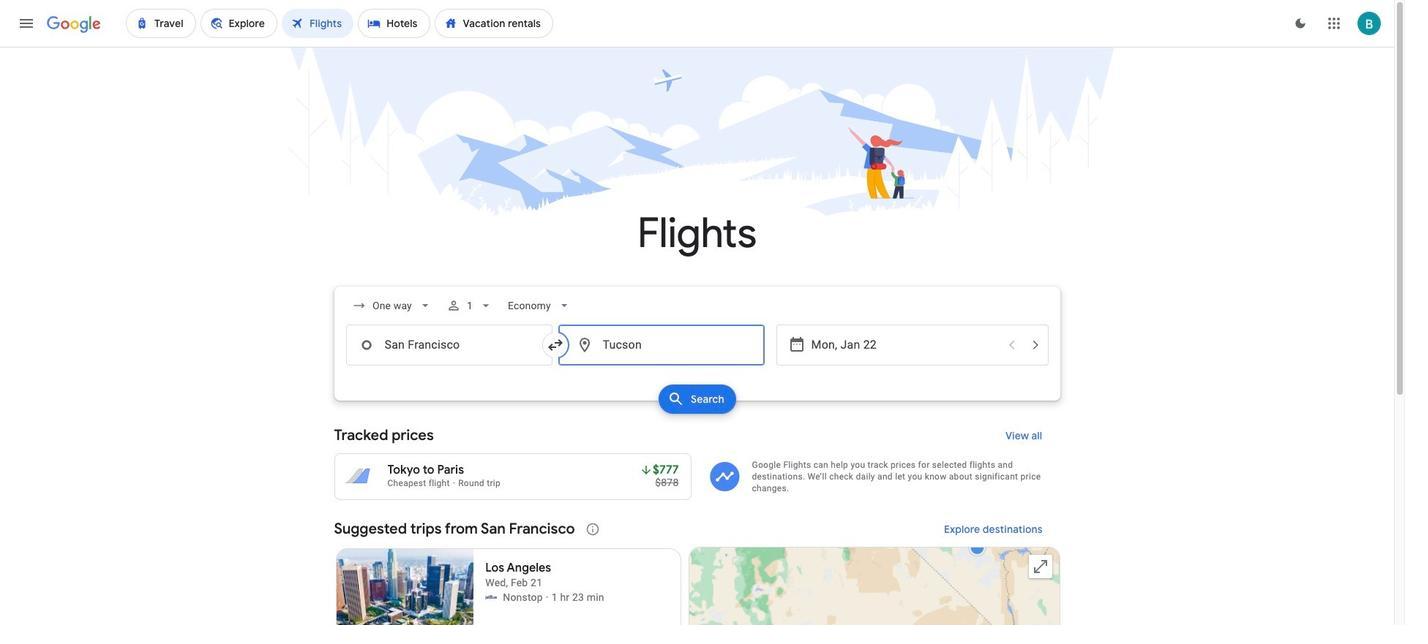 Task type: vqa. For each thing, say whether or not it's contained in the screenshot.
the Flight search box
yes



Task type: describe. For each thing, give the bounding box(es) containing it.
Flight search field
[[322, 287, 1072, 419]]

jetblue image
[[485, 592, 497, 604]]

 image inside the tracked prices region
[[453, 479, 455, 489]]

change appearance image
[[1283, 6, 1318, 41]]

 image inside suggested trips from san francisco region
[[546, 591, 549, 605]]

suggested trips from san francisco region
[[334, 512, 1060, 626]]



Task type: locate. For each thing, give the bounding box(es) containing it.
1 horizontal spatial  image
[[546, 591, 549, 605]]

1 vertical spatial  image
[[546, 591, 549, 605]]

777 US dollars text field
[[653, 463, 679, 478]]

tracked prices region
[[334, 419, 1060, 501]]

swap origin and destination. image
[[546, 337, 564, 354]]

Departure text field
[[811, 326, 999, 365]]

 image
[[453, 479, 455, 489], [546, 591, 549, 605]]

0 vertical spatial  image
[[453, 479, 455, 489]]

0 horizontal spatial  image
[[453, 479, 455, 489]]

None field
[[346, 293, 438, 319], [502, 293, 578, 319], [346, 293, 438, 319], [502, 293, 578, 319]]

878 US dollars text field
[[655, 477, 679, 489]]

None text field
[[346, 325, 552, 366], [558, 325, 765, 366], [346, 325, 552, 366], [558, 325, 765, 366]]

main menu image
[[18, 15, 35, 32]]



